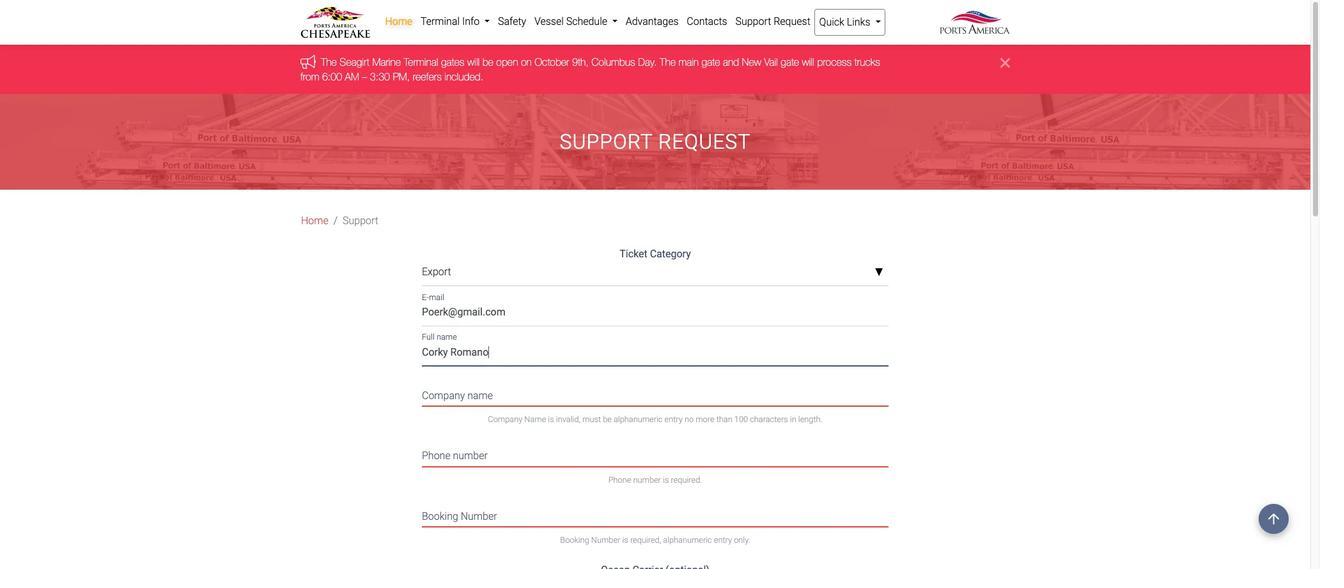 Task type: vqa. For each thing, say whether or not it's contained in the screenshot.
Phone
yes



Task type: locate. For each thing, give the bounding box(es) containing it.
only.
[[734, 536, 751, 546]]

the up 6:00 at the top left of the page
[[321, 57, 337, 68]]

characters
[[750, 415, 788, 425]]

1 horizontal spatial number
[[634, 476, 661, 485]]

0 horizontal spatial the
[[321, 57, 337, 68]]

1 vertical spatial booking
[[560, 536, 590, 546]]

be right must on the bottom of page
[[603, 415, 612, 425]]

entry inside the company name company name is invalid, must be alphanumeric entry no more than 100 characters in length.
[[665, 415, 683, 425]]

2 vertical spatial support
[[343, 215, 379, 227]]

length.
[[799, 415, 823, 425]]

number
[[461, 511, 497, 523], [592, 536, 621, 546]]

booking number
[[422, 511, 497, 523]]

0 vertical spatial number
[[453, 451, 488, 463]]

1 horizontal spatial is
[[623, 536, 629, 546]]

than
[[717, 415, 733, 425]]

e-mail
[[422, 293, 444, 302]]

mail
[[429, 293, 444, 302]]

1 horizontal spatial home link
[[381, 9, 417, 35]]

0 horizontal spatial alphanumeric
[[614, 415, 663, 425]]

1 vertical spatial terminal
[[404, 57, 438, 68]]

be inside the seagirt marine terminal gates will be open on october 9th, columbus day. the main gate and new vail gate will process trucks from 6:00 am – 3:30 pm, reefers included.
[[483, 57, 494, 68]]

name
[[437, 333, 457, 342], [468, 390, 493, 402]]

alphanumeric
[[614, 415, 663, 425], [663, 536, 712, 546]]

go to top image
[[1259, 505, 1289, 535]]

company
[[422, 390, 465, 402], [488, 415, 523, 425]]

1 horizontal spatial home
[[385, 15, 413, 28]]

alphanumeric down booking number text field
[[663, 536, 712, 546]]

1 horizontal spatial support
[[560, 130, 653, 154]]

–
[[362, 71, 367, 82]]

0 vertical spatial support request
[[736, 15, 811, 28]]

0 vertical spatial name
[[437, 333, 457, 342]]

2 gate from the left
[[781, 57, 800, 68]]

number up booking number
[[453, 451, 488, 463]]

0 horizontal spatial phone
[[422, 451, 451, 463]]

1 horizontal spatial phone
[[609, 476, 632, 485]]

0 horizontal spatial is
[[548, 415, 554, 425]]

2 horizontal spatial is
[[663, 476, 669, 485]]

is left required.
[[663, 476, 669, 485]]

will
[[468, 57, 480, 68], [802, 57, 815, 68]]

more
[[696, 415, 715, 425]]

safety
[[498, 15, 527, 28]]

0 horizontal spatial number
[[453, 451, 488, 463]]

the
[[321, 57, 337, 68], [660, 57, 676, 68]]

vessel schedule
[[535, 15, 610, 28]]

marine
[[373, 57, 401, 68]]

terminal
[[421, 15, 460, 28], [404, 57, 438, 68]]

support request
[[736, 15, 811, 28], [560, 130, 751, 154]]

1 horizontal spatial the
[[660, 57, 676, 68]]

is
[[548, 415, 554, 425], [663, 476, 669, 485], [623, 536, 629, 546]]

entry left only.
[[714, 536, 732, 546]]

0 vertical spatial alphanumeric
[[614, 415, 663, 425]]

company down full name at the bottom
[[422, 390, 465, 402]]

main
[[679, 57, 699, 68]]

info
[[462, 15, 480, 28]]

process
[[818, 57, 852, 68]]

export
[[422, 266, 451, 278]]

number for phone number is required.
[[634, 476, 661, 485]]

name inside the company name company name is invalid, must be alphanumeric entry no more than 100 characters in length.
[[468, 390, 493, 402]]

2 will from the left
[[802, 57, 815, 68]]

0 horizontal spatial entry
[[665, 415, 683, 425]]

gate
[[702, 57, 721, 68], [781, 57, 800, 68]]

support
[[736, 15, 772, 28], [560, 130, 653, 154], [343, 215, 379, 227]]

1 horizontal spatial will
[[802, 57, 815, 68]]

0 vertical spatial phone
[[422, 451, 451, 463]]

0 horizontal spatial gate
[[702, 57, 721, 68]]

1 horizontal spatial alphanumeric
[[663, 536, 712, 546]]

home
[[385, 15, 413, 28], [301, 215, 329, 227]]

full
[[422, 333, 435, 342]]

gates
[[441, 57, 465, 68]]

1 horizontal spatial entry
[[714, 536, 732, 546]]

0 vertical spatial entry
[[665, 415, 683, 425]]

be inside the company name company name is invalid, must be alphanumeric entry no more than 100 characters in length.
[[603, 415, 612, 425]]

number for booking number
[[461, 511, 497, 523]]

1 vertical spatial name
[[468, 390, 493, 402]]

2 vertical spatial is
[[623, 536, 629, 546]]

gate left and
[[702, 57, 721, 68]]

entry left no
[[665, 415, 683, 425]]

0 horizontal spatial name
[[437, 333, 457, 342]]

0 vertical spatial booking
[[422, 511, 458, 523]]

6:00
[[322, 71, 342, 82]]

1 horizontal spatial company
[[488, 415, 523, 425]]

1 horizontal spatial gate
[[781, 57, 800, 68]]

0 horizontal spatial home link
[[301, 214, 329, 229]]

0 vertical spatial number
[[461, 511, 497, 523]]

support request link
[[732, 9, 815, 35]]

required,
[[631, 536, 661, 546]]

alphanumeric down company name text field
[[614, 415, 663, 425]]

home link
[[381, 9, 417, 35], [301, 214, 329, 229]]

will up included.
[[468, 57, 480, 68]]

be
[[483, 57, 494, 68], [603, 415, 612, 425]]

request
[[774, 15, 811, 28], [659, 130, 751, 154]]

will left process
[[802, 57, 815, 68]]

0 horizontal spatial be
[[483, 57, 494, 68]]

0 horizontal spatial booking
[[422, 511, 458, 523]]

be left open
[[483, 57, 494, 68]]

0 vertical spatial is
[[548, 415, 554, 425]]

close image
[[1001, 55, 1011, 71]]

gate right vail
[[781, 57, 800, 68]]

1 vertical spatial phone
[[609, 476, 632, 485]]

name for full
[[437, 333, 457, 342]]

company left the name
[[488, 415, 523, 425]]

Company name text field
[[422, 382, 889, 407]]

must
[[583, 415, 601, 425]]

0 horizontal spatial home
[[301, 215, 329, 227]]

0 horizontal spatial request
[[659, 130, 751, 154]]

in
[[790, 415, 797, 425]]

entry
[[665, 415, 683, 425], [714, 536, 732, 546]]

2 horizontal spatial support
[[736, 15, 772, 28]]

1 vertical spatial number
[[592, 536, 621, 546]]

is left required,
[[623, 536, 629, 546]]

0 vertical spatial company
[[422, 390, 465, 402]]

1 vertical spatial be
[[603, 415, 612, 425]]

0 horizontal spatial number
[[461, 511, 497, 523]]

phone
[[422, 451, 451, 463], [609, 476, 632, 485]]

phone for phone number is required.
[[609, 476, 632, 485]]

is right the name
[[548, 415, 554, 425]]

the right 'day.'
[[660, 57, 676, 68]]

booking for booking number is required, alphanumeric entry only.
[[560, 536, 590, 546]]

0 horizontal spatial company
[[422, 390, 465, 402]]

1 vertical spatial home
[[301, 215, 329, 227]]

1 vertical spatial alphanumeric
[[663, 536, 712, 546]]

is for number
[[623, 536, 629, 546]]

ticket category export
[[422, 248, 691, 278]]

1 horizontal spatial number
[[592, 536, 621, 546]]

1 vertical spatial is
[[663, 476, 669, 485]]

october
[[535, 57, 570, 68]]

pm,
[[393, 71, 410, 82]]

E-mail email field
[[422, 302, 889, 327]]

2 the from the left
[[660, 57, 676, 68]]

0 vertical spatial home
[[385, 15, 413, 28]]

9th,
[[572, 57, 589, 68]]

1 horizontal spatial be
[[603, 415, 612, 425]]

number
[[453, 451, 488, 463], [634, 476, 661, 485]]

from
[[301, 71, 319, 82]]

1 vertical spatial request
[[659, 130, 751, 154]]

quick
[[820, 16, 845, 28]]

1 vertical spatial number
[[634, 476, 661, 485]]

booking
[[422, 511, 458, 523], [560, 536, 590, 546]]

phone number is required.
[[609, 476, 703, 485]]

0 vertical spatial request
[[774, 15, 811, 28]]

terminal left the info
[[421, 15, 460, 28]]

0 vertical spatial home link
[[381, 9, 417, 35]]

number down phone number text box
[[634, 476, 661, 485]]

100
[[735, 415, 748, 425]]

full name
[[422, 333, 457, 342]]

1 horizontal spatial request
[[774, 15, 811, 28]]

1 horizontal spatial name
[[468, 390, 493, 402]]

0 horizontal spatial will
[[468, 57, 480, 68]]

1 horizontal spatial booking
[[560, 536, 590, 546]]

0 vertical spatial be
[[483, 57, 494, 68]]

0 vertical spatial terminal
[[421, 15, 460, 28]]

terminal up reefers
[[404, 57, 438, 68]]



Task type: describe. For each thing, give the bounding box(es) containing it.
1 vertical spatial home link
[[301, 214, 329, 229]]

home for home link to the bottom
[[301, 215, 329, 227]]

day.
[[638, 57, 657, 68]]

booking number is required, alphanumeric entry only.
[[560, 536, 751, 546]]

is for number
[[663, 476, 669, 485]]

on
[[521, 57, 532, 68]]

advantages
[[626, 15, 679, 28]]

columbus
[[592, 57, 636, 68]]

name
[[525, 415, 546, 425]]

3:30
[[370, 71, 390, 82]]

safety link
[[494, 9, 531, 35]]

1 vertical spatial support request
[[560, 130, 751, 154]]

quick links
[[820, 16, 873, 28]]

company name company name is invalid, must be alphanumeric entry no more than 100 characters in length.
[[422, 390, 823, 425]]

ticket
[[620, 248, 648, 260]]

contacts
[[687, 15, 728, 28]]

included.
[[445, 71, 484, 82]]

1 vertical spatial entry
[[714, 536, 732, 546]]

e-
[[422, 293, 429, 302]]

the seagirt marine terminal gates will be open on october 9th, columbus day. the main gate and new vail gate will process trucks from 6:00 am – 3:30 pm, reefers included. link
[[301, 57, 881, 82]]

no
[[685, 415, 694, 425]]

am
[[345, 71, 359, 82]]

1 vertical spatial support
[[560, 130, 653, 154]]

advantages link
[[622, 9, 683, 35]]

vail
[[765, 57, 778, 68]]

trucks
[[855, 57, 881, 68]]

reefers
[[413, 71, 442, 82]]

and
[[723, 57, 739, 68]]

invalid,
[[556, 415, 581, 425]]

number for booking number is required, alphanumeric entry only.
[[592, 536, 621, 546]]

new
[[742, 57, 762, 68]]

vessel
[[535, 15, 564, 28]]

Phone number text field
[[422, 443, 889, 467]]

terminal info
[[421, 15, 482, 28]]

terminal inside the seagirt marine terminal gates will be open on october 9th, columbus day. the main gate and new vail gate will process trucks from 6:00 am – 3:30 pm, reefers included.
[[404, 57, 438, 68]]

category
[[650, 248, 691, 260]]

1 gate from the left
[[702, 57, 721, 68]]

required.
[[671, 476, 703, 485]]

links
[[847, 16, 871, 28]]

is inside the company name company name is invalid, must be alphanumeric entry no more than 100 characters in length.
[[548, 415, 554, 425]]

1 will from the left
[[468, 57, 480, 68]]

number for phone number
[[453, 451, 488, 463]]

alphanumeric inside the company name company name is invalid, must be alphanumeric entry no more than 100 characters in length.
[[614, 415, 663, 425]]

quick links link
[[815, 9, 886, 36]]

1 vertical spatial company
[[488, 415, 523, 425]]

0 horizontal spatial support
[[343, 215, 379, 227]]

Full name text field
[[422, 342, 889, 367]]

seagirt
[[340, 57, 370, 68]]

the seagirt marine terminal gates will be open on october 9th, columbus day. the main gate and new vail gate will process trucks from 6:00 am – 3:30 pm, reefers included.
[[301, 57, 881, 82]]

0 vertical spatial support
[[736, 15, 772, 28]]

booking for booking number
[[422, 511, 458, 523]]

Booking Number text field
[[422, 503, 889, 528]]

name for company
[[468, 390, 493, 402]]

open
[[497, 57, 518, 68]]

the seagirt marine terminal gates will be open on october 9th, columbus day. the main gate and new vail gate will process trucks from 6:00 am – 3:30 pm, reefers included. alert
[[0, 45, 1311, 94]]

phone number
[[422, 451, 488, 463]]

contacts link
[[683, 9, 732, 35]]

bullhorn image
[[301, 55, 321, 69]]

home for the rightmost home link
[[385, 15, 413, 28]]

phone for phone number
[[422, 451, 451, 463]]

1 the from the left
[[321, 57, 337, 68]]

terminal info link
[[417, 9, 494, 35]]

schedule
[[567, 15, 608, 28]]

vessel schedule link
[[531, 9, 622, 35]]



